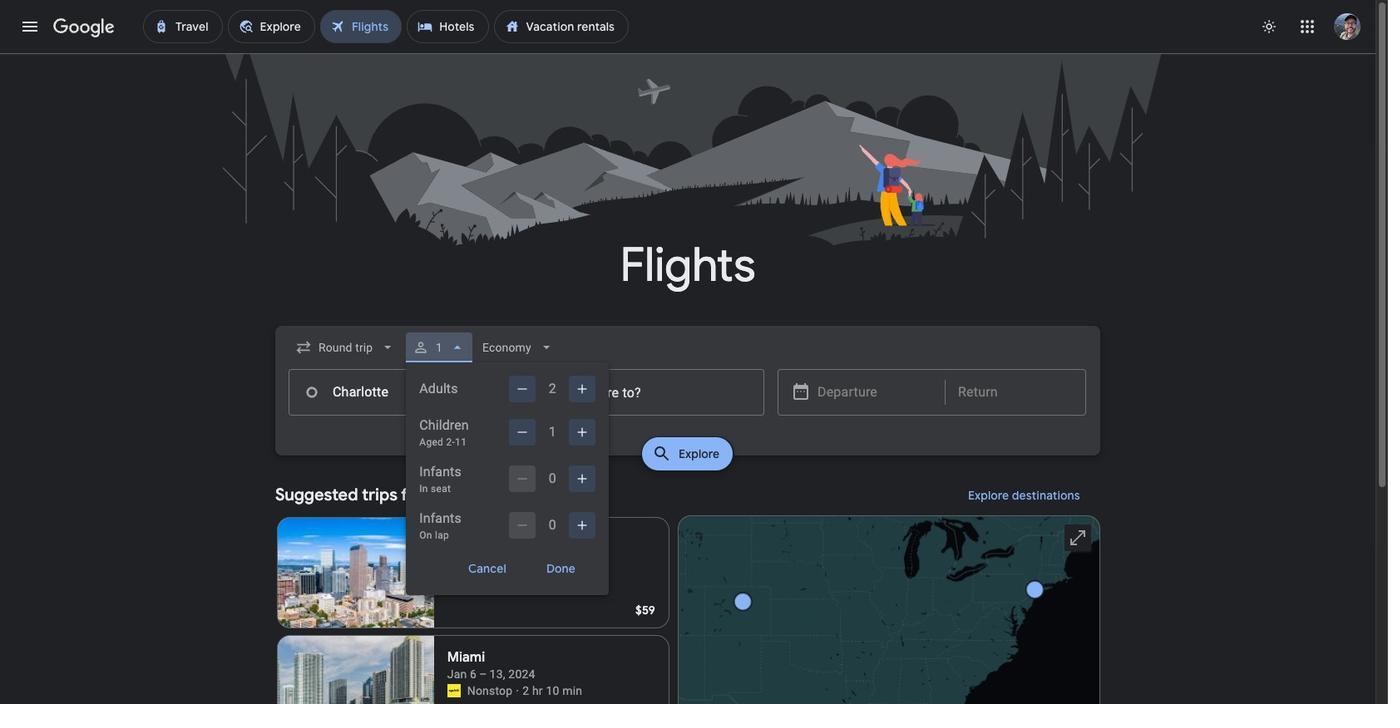 Task type: vqa. For each thing, say whether or not it's contained in the screenshot.


Task type: locate. For each thing, give the bounding box(es) containing it.
infants
[[419, 464, 461, 480], [419, 511, 461, 527]]

explore button
[[642, 438, 733, 471]]

explore destinations
[[968, 488, 1081, 503]]

infants up lap
[[419, 511, 461, 527]]

jan inside miami jan 6 – 13, 2024
[[447, 668, 467, 681]]

2024 inside denver jan 20 – 27, 2024 nonstop
[[515, 550, 542, 563]]

explore destinations button
[[948, 476, 1101, 516]]

0 vertical spatial explore
[[679, 447, 720, 462]]

0 vertical spatial nonstop
[[467, 566, 513, 580]]

59 US dollars text field
[[635, 603, 655, 618]]

6 – 13,
[[470, 668, 505, 681]]

0 right charlotte
[[549, 471, 556, 487]]

2024 left done
[[515, 550, 542, 563]]

done
[[547, 561, 576, 576]]

1 horizontal spatial 1
[[549, 424, 556, 440]]

nonstop inside denver jan 20 – 27, 2024 nonstop
[[467, 566, 513, 580]]

2 inside suggested trips from charlotte region
[[523, 685, 529, 698]]

nonstop down 20 – 27,
[[467, 566, 513, 580]]

nonstop
[[467, 566, 513, 580], [467, 685, 513, 698]]

0 horizontal spatial explore
[[679, 447, 720, 462]]

jan
[[447, 550, 467, 563], [447, 668, 467, 681]]

2024 for denver
[[515, 550, 542, 563]]

2 for 2 hr 10 min
[[523, 685, 529, 698]]

0 vertical spatial 0
[[549, 471, 556, 487]]

0 vertical spatial 2
[[549, 381, 556, 397]]

0 vertical spatial infants
[[419, 464, 461, 480]]

2 infants from the top
[[419, 511, 461, 527]]

nonstop down 6 – 13, on the left of the page
[[467, 685, 513, 698]]

2 0 from the top
[[549, 517, 556, 533]]

number of passengers dialog
[[406, 363, 609, 596]]

$59
[[635, 603, 655, 618]]

seat
[[431, 483, 451, 495]]

2 nonstop from the top
[[467, 685, 513, 698]]

change appearance image
[[1249, 7, 1289, 47]]

flights
[[620, 236, 756, 295]]

Departure text field
[[818, 370, 932, 415]]

1 button
[[406, 328, 473, 368]]

1 jan from the top
[[447, 550, 467, 563]]

cancel
[[469, 561, 507, 576]]

0 vertical spatial 1
[[436, 341, 443, 354]]

explore inside button
[[968, 488, 1009, 503]]

explore down where to? text box
[[679, 447, 720, 462]]

explore for explore
[[679, 447, 720, 462]]

1 vertical spatial 1
[[549, 424, 556, 440]]

1 vertical spatial explore
[[968, 488, 1009, 503]]

explore inside 'button'
[[679, 447, 720, 462]]

adults
[[419, 381, 458, 397]]

2 inside number of passengers dialog
[[549, 381, 556, 397]]

0 vertical spatial 2024
[[515, 550, 542, 563]]

1
[[436, 341, 443, 354], [549, 424, 556, 440]]

2 for 2
[[549, 381, 556, 397]]

2024 inside miami jan 6 – 13, 2024
[[509, 668, 535, 681]]

1 vertical spatial 0
[[549, 517, 556, 533]]

1 horizontal spatial 2
[[549, 381, 556, 397]]

jan down denver
[[447, 550, 467, 563]]

explore
[[679, 447, 720, 462], [968, 488, 1009, 503]]

0
[[549, 471, 556, 487], [549, 517, 556, 533]]

suggested
[[275, 485, 358, 506]]

0 horizontal spatial 1
[[436, 341, 443, 354]]

hr
[[532, 685, 543, 698]]

1 vertical spatial 2
[[523, 685, 529, 698]]

0 horizontal spatial 2
[[523, 685, 529, 698]]

2
[[549, 381, 556, 397], [523, 685, 529, 698]]

1 vertical spatial jan
[[447, 668, 467, 681]]

1 nonstop from the top
[[467, 566, 513, 580]]

11
[[455, 437, 467, 448]]

infants up the seat
[[419, 464, 461, 480]]

0 vertical spatial jan
[[447, 550, 467, 563]]

1 vertical spatial 2024
[[509, 668, 535, 681]]

1 vertical spatial infants
[[419, 511, 461, 527]]

miami
[[447, 650, 485, 666]]

 image
[[516, 683, 519, 700]]

0 up done
[[549, 517, 556, 533]]

 image inside suggested trips from charlotte region
[[516, 683, 519, 700]]

2024 up hr
[[509, 668, 535, 681]]

0 for infants in seat
[[549, 471, 556, 487]]

explore left destinations on the bottom right of the page
[[968, 488, 1009, 503]]

1 inside 1 popup button
[[436, 341, 443, 354]]

1 vertical spatial nonstop
[[467, 685, 513, 698]]

destinations
[[1012, 488, 1081, 503]]

None field
[[289, 333, 403, 363], [476, 333, 562, 363], [289, 333, 403, 363], [476, 333, 562, 363]]

1 infants from the top
[[419, 464, 461, 480]]

jan up 'spirit' image
[[447, 668, 467, 681]]

1 0 from the top
[[549, 471, 556, 487]]

jan inside denver jan 20 – 27, 2024 nonstop
[[447, 550, 467, 563]]

2 jan from the top
[[447, 668, 467, 681]]

2024
[[515, 550, 542, 563], [509, 668, 535, 681]]

1 horizontal spatial explore
[[968, 488, 1009, 503]]



Task type: describe. For each thing, give the bounding box(es) containing it.
miami jan 6 – 13, 2024
[[447, 650, 535, 681]]

suggested trips from charlotte region
[[275, 476, 1101, 705]]

on
[[419, 530, 432, 542]]

denver
[[447, 532, 492, 548]]

done button
[[527, 556, 596, 582]]

infants for infants on lap
[[419, 511, 461, 527]]

Return text field
[[958, 370, 1073, 415]]

20 – 27,
[[470, 550, 512, 563]]

1 inside number of passengers dialog
[[549, 424, 556, 440]]

Flight search field
[[262, 326, 1114, 596]]

in
[[419, 483, 428, 495]]

2024 for miami
[[509, 668, 535, 681]]

jan for denver
[[447, 550, 467, 563]]

infants for infants in seat
[[419, 464, 461, 480]]

children aged 2-11
[[419, 418, 469, 448]]

10
[[546, 685, 559, 698]]

0 for infants on lap
[[549, 517, 556, 533]]

from
[[401, 485, 439, 506]]

infants in seat
[[419, 464, 461, 495]]

min
[[562, 685, 582, 698]]

children
[[419, 418, 469, 433]]

infants on lap
[[419, 511, 461, 542]]

aged
[[419, 437, 444, 448]]

main menu image
[[20, 17, 40, 37]]

charlotte
[[442, 485, 515, 506]]

2 hr 10 min
[[523, 685, 582, 698]]

cancel button
[[449, 556, 527, 582]]

trips
[[362, 485, 398, 506]]

suggested trips from charlotte
[[275, 485, 515, 506]]

spirit image
[[447, 685, 461, 698]]

jan for miami
[[447, 668, 467, 681]]

denver jan 20 – 27, 2024 nonstop
[[447, 532, 542, 580]]

Where to? text field
[[530, 369, 764, 416]]

2-
[[446, 437, 455, 448]]

lap
[[435, 530, 449, 542]]

explore for explore destinations
[[968, 488, 1009, 503]]



